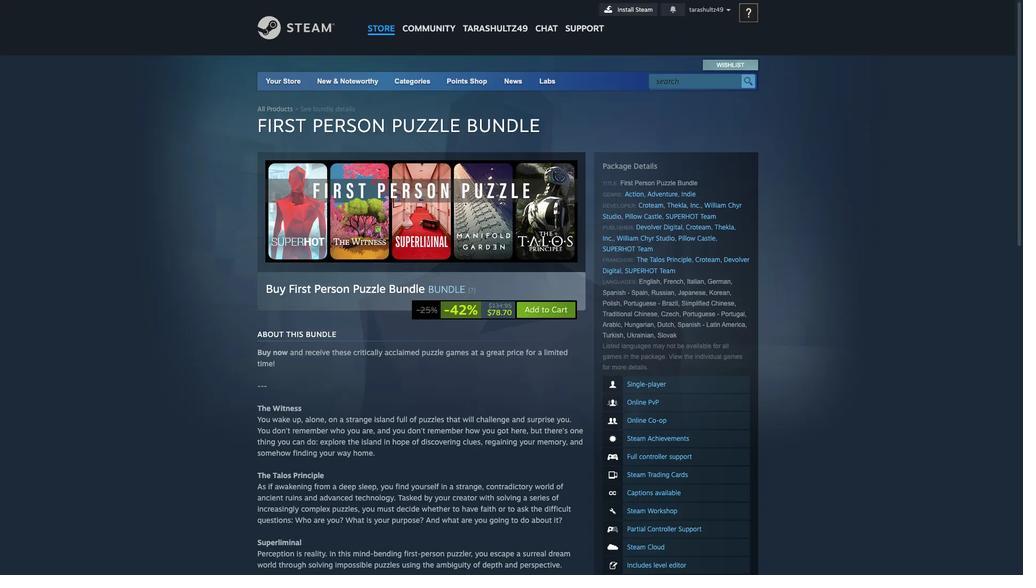 Task type: vqa. For each thing, say whether or not it's contained in the screenshot.
Buriedbornes2
no



Task type: describe. For each thing, give the bounding box(es) containing it.
1 vertical spatial superhot team link
[[603, 245, 653, 253]]

partial
[[627, 525, 646, 533]]

$78.70
[[487, 308, 512, 317]]

title:
[[603, 181, 619, 187]]

0 vertical spatial inc.
[[690, 201, 701, 209]]

and right the are, at the left of page
[[377, 426, 390, 435]]

hungarian,
[[624, 321, 656, 329]]

to up what
[[453, 505, 460, 514]]

at
[[471, 348, 478, 357]]

to left 'do'
[[511, 516, 518, 525]]

0 vertical spatial pillow castle link
[[625, 213, 662, 221]]

0 horizontal spatial thekla,
[[667, 201, 688, 209]]

russian,
[[651, 289, 676, 297]]

0 vertical spatial william chyr studio link
[[603, 201, 742, 221]]

-25%
[[416, 305, 438, 315]]

1 horizontal spatial games
[[603, 353, 622, 361]]

way
[[337, 449, 351, 458]]

as
[[257, 482, 266, 491]]

0 vertical spatial principle
[[667, 256, 692, 264]]

steam workshop
[[627, 507, 677, 515]]

a up creator
[[450, 482, 454, 491]]

, william chyr studio , pillow castle , superhot team
[[603, 234, 717, 253]]

community link
[[399, 0, 459, 39]]

for inside and receive these critically acclaimed puzzle games at a great price for a limited time!
[[526, 348, 536, 357]]

you down technology.
[[362, 505, 375, 514]]

new & noteworthy
[[317, 77, 378, 85]]

somehow
[[257, 449, 291, 458]]

1 vertical spatial croteam
[[686, 223, 711, 231]]

with
[[479, 493, 494, 502]]

up,
[[292, 415, 303, 424]]

to right the add
[[542, 305, 550, 315]]

online pvp link
[[603, 394, 750, 411]]

bundle for title:
[[678, 180, 698, 187]]

search text field
[[656, 75, 739, 88]]

0 horizontal spatial pillow
[[625, 213, 642, 221]]

includes level editor link
[[603, 557, 750, 574]]

your down must
[[374, 516, 390, 525]]

1 vertical spatial chinese,
[[634, 311, 659, 318]]

questions:
[[257, 516, 293, 525]]

bundle inside all products >   see bundle details first person puzzle bundle
[[467, 114, 540, 136]]

partial controller support
[[627, 525, 702, 533]]

bundle
[[428, 283, 465, 295]]

workshop
[[648, 507, 677, 515]]

categories
[[395, 77, 430, 85]]

languages
[[622, 343, 651, 350]]

0 vertical spatial croteam link
[[639, 201, 664, 209]]

includes
[[627, 562, 652, 570]]

support
[[678, 525, 702, 533]]

1 vertical spatial portuguese
[[683, 311, 715, 318]]

co-
[[648, 417, 659, 425]]

your down the "here," at the bottom of the page
[[520, 437, 535, 447]]

0 vertical spatial croteam
[[639, 201, 664, 209]]

in inside the witness you wake up, alone, on a strange island full of puzzles that will challenge and surprise you. you don't remember who you are, and you don't remember how you got here, but there's one thing you can do: explore the island in hope of discovering clues, regaining your memory, and somehow finding your way home.
[[384, 437, 390, 447]]

the inside the "the talos principle as if awakening from a deep sleep, you find yourself in a strange, contradictory world of ancient ruins and advanced technology. tasked by your creator with solving a series of increasingly complex puzzles, you must decide whether to have faith or to ask the difficult questions: who are you? what is your purpose? and what are you going to do about it?"
[[531, 505, 542, 514]]

a up the ask
[[523, 493, 527, 502]]

1 horizontal spatial spanish
[[678, 321, 701, 329]]

action
[[625, 190, 644, 198]]

, superhot team
[[621, 267, 675, 275]]

your down explore
[[319, 449, 335, 458]]

0 vertical spatial the
[[637, 256, 648, 264]]

genre:
[[603, 192, 623, 198]]

1 horizontal spatial talos
[[650, 256, 665, 264]]

details.
[[628, 364, 649, 371]]

finding
[[293, 449, 317, 458]]

principle inside the "the talos principle as if awakening from a deep sleep, you find yourself in a strange, contradictory world of ancient ruins and advanced technology. tasked by your creator with solving a series of increasingly complex puzzles, you must decide whether to have faith or to ask the difficult questions: who are you? what is your purpose? and what are you going to do about it?"
[[293, 471, 324, 480]]

dream
[[548, 549, 571, 558]]

and
[[426, 516, 440, 525]]

1 vertical spatial william chyr studio link
[[617, 234, 675, 242]]

0 horizontal spatial this
[[286, 330, 303, 339]]

steam achievements link
[[603, 431, 750, 448]]

package
[[603, 161, 632, 171]]

languages:
[[603, 279, 637, 285]]

is inside the "the talos principle as if awakening from a deep sleep, you find yourself in a strange, contradictory world of ancient ruins and advanced technology. tasked by your creator with solving a series of increasingly complex puzzles, you must decide whether to have faith or to ask the difficult questions: who are you? what is your purpose? and what are you going to do about it?"
[[366, 516, 372, 525]]

this inside the superliminal perception is reality. in this mind-bending first-person puzzler, you escape a surreal dream world through solving impossible puzzles using the ambiguity of depth and perspective.
[[338, 549, 351, 558]]

must
[[377, 505, 394, 514]]

english,
[[639, 278, 662, 286]]

1 vertical spatial devolver digital link
[[603, 256, 750, 275]]

1 vertical spatial island
[[361, 437, 382, 447]]

brazil,
[[662, 300, 680, 307]]

25%
[[420, 305, 438, 315]]

english, french, italian, german, spanish - spain, russian, japanese, korean, polish, portuguese - brazil, simplified chinese, traditional chinese, czech, portuguese - portugal, arabic, hungarian, dutch, spanish - latin america, turkish, ukrainian, slovak listed languages may not be available for all games in the package. view the individual games for more details.
[[603, 278, 747, 371]]

but
[[531, 426, 542, 435]]

steam workshop link
[[603, 503, 750, 520]]

add to cart
[[525, 305, 568, 315]]

if
[[268, 482, 273, 491]]

2 horizontal spatial games
[[723, 353, 743, 361]]

puzzle for buy
[[353, 282, 386, 296]]

steam for achievements
[[627, 435, 646, 443]]

captions available link
[[603, 485, 750, 502]]

korean,
[[709, 289, 732, 297]]

your up whether
[[435, 493, 450, 502]]

install
[[618, 6, 634, 13]]

steam for cloud
[[627, 544, 646, 552]]

to right or at bottom left
[[508, 505, 515, 514]]

1 horizontal spatial chinese,
[[711, 300, 736, 307]]

1 horizontal spatial pillow castle link
[[678, 234, 716, 242]]

steam cloud link
[[603, 539, 750, 556]]

and inside and receive these critically acclaimed puzzle games at a great price for a limited time!
[[290, 348, 303, 357]]

person inside all products >   see bundle details first person puzzle bundle
[[313, 114, 386, 136]]

hope
[[392, 437, 410, 447]]

puzzler,
[[447, 549, 473, 558]]

chat link
[[532, 0, 562, 36]]

solving inside the superliminal perception is reality. in this mind-bending first-person puzzler, you escape a surreal dream world through solving impossible puzzles using the ambiguity of depth and perspective.
[[308, 561, 333, 570]]

ask
[[517, 505, 529, 514]]

store
[[283, 77, 301, 85]]

a right at
[[480, 348, 484, 357]]

william inside william chyr studio
[[704, 201, 726, 209]]

team inside , william chyr studio , pillow castle , superhot team
[[637, 245, 653, 253]]

install steam link
[[599, 3, 658, 16]]

news
[[504, 77, 522, 85]]

chat
[[535, 23, 558, 34]]

1 vertical spatial thekla, inc. link
[[603, 223, 736, 242]]

controller
[[639, 453, 667, 461]]

captions
[[627, 489, 653, 497]]

pvp
[[648, 399, 659, 407]]

1 horizontal spatial for
[[603, 364, 610, 371]]

a left limited
[[538, 348, 542, 357]]

0 horizontal spatial tarashultz49
[[463, 23, 528, 34]]

studio inside , william chyr studio , pillow castle , superhot team
[[656, 234, 675, 242]]

0 vertical spatial island
[[374, 415, 395, 424]]

0 horizontal spatial available
[[655, 489, 681, 497]]

you left find
[[381, 482, 393, 491]]

2 horizontal spatial for
[[713, 343, 721, 350]]

1 vertical spatial bundle
[[306, 330, 336, 339]]

receive
[[305, 348, 330, 357]]

see
[[300, 105, 311, 113]]

superhot inside , william chyr studio , pillow castle , superhot team
[[603, 245, 635, 253]]

0 vertical spatial superhot team link
[[666, 213, 716, 221]]

you.
[[557, 415, 572, 424]]

0 vertical spatial superhot
[[666, 213, 698, 221]]

points
[[447, 77, 468, 85]]

digital for devolver digital , croteam ,
[[664, 223, 682, 231]]

there's
[[544, 426, 568, 435]]

the right the view
[[684, 353, 693, 361]]

achievements
[[648, 435, 689, 443]]

about this bundle
[[257, 330, 336, 339]]

first-
[[404, 549, 421, 558]]

explore
[[320, 437, 346, 447]]

from
[[314, 482, 330, 491]]

what
[[346, 516, 364, 525]]

traditional
[[603, 311, 632, 318]]

perspective.
[[520, 561, 562, 570]]

0 vertical spatial team
[[700, 213, 716, 221]]

first for title:
[[620, 180, 633, 187]]

controller
[[647, 525, 677, 533]]

steam trading cards link
[[603, 467, 750, 484]]

bundle inside all products >   see bundle details first person puzzle bundle
[[313, 105, 334, 113]]

puzzles inside the witness you wake up, alone, on a strange island full of puzzles that will challenge and surprise you. you don't remember who you are, and you don't remember how you got here, but there's one thing you can do: explore the island in hope of discovering clues, regaining your memory, and somehow finding your way home.
[[419, 415, 444, 424]]

0 vertical spatial spanish
[[603, 289, 626, 297]]

indie
[[681, 190, 696, 198]]

1 remember from the left
[[292, 426, 328, 435]]

person for title:
[[635, 180, 655, 187]]

the for the talos principle as if awakening from a deep sleep, you find yourself in a strange, contradictory world of ancient ruins and advanced technology. tasked by your creator with solving a series of increasingly complex puzzles, you must decide whether to have faith or to ask the difficult questions: who are you? what is your purpose? and what are you going to do about it?
[[257, 471, 271, 480]]

superliminal perception is reality. in this mind-bending first-person puzzler, you escape a surreal dream world through solving impossible puzzles using the ambiguity of depth and perspective.
[[257, 538, 571, 570]]

2 vertical spatial superhot team link
[[625, 267, 675, 275]]

ukrainian,
[[627, 332, 656, 339]]

these
[[332, 348, 351, 357]]

0 vertical spatial devolver digital link
[[636, 223, 682, 231]]

the for the witness you wake up, alone, on a strange island full of puzzles that will challenge and surprise you. you don't remember who you are, and you don't remember how you got here, but there's one thing you can do: explore the island in hope of discovering clues, regaining your memory, and somehow finding your way home.
[[257, 404, 271, 413]]

you down the challenge
[[482, 426, 495, 435]]

now
[[273, 348, 288, 357]]

2 you from the top
[[257, 426, 270, 435]]

1 vertical spatial croteam link
[[686, 223, 711, 231]]

or
[[498, 505, 506, 514]]

2 vertical spatial croteam
[[695, 256, 720, 264]]

polish,
[[603, 300, 622, 307]]

you down faith at the left
[[474, 516, 487, 525]]



Task type: locate. For each thing, give the bounding box(es) containing it.
for right price on the bottom
[[526, 348, 536, 357]]

discovering
[[421, 437, 461, 447]]

chyr inside william chyr studio
[[728, 201, 742, 209]]

alone,
[[305, 415, 326, 424]]

1 horizontal spatial is
[[366, 516, 372, 525]]

puzzle inside title: first person puzzle bundle genre: action , adventure , indie developer:
[[657, 180, 676, 187]]

don't up hope
[[407, 426, 425, 435]]

support link
[[562, 0, 608, 36]]

perception
[[257, 549, 294, 558]]

the up as
[[257, 471, 271, 480]]

all
[[722, 343, 729, 350]]

william up devolver digital , croteam ,
[[704, 201, 726, 209]]

mind-
[[353, 549, 374, 558]]

0 vertical spatial portuguese
[[624, 300, 656, 307]]

store
[[368, 23, 395, 34]]

steam down partial
[[627, 544, 646, 552]]

2 vertical spatial superhot
[[625, 267, 658, 275]]

how
[[465, 426, 480, 435]]

products
[[267, 105, 293, 113]]

remember up do:
[[292, 426, 328, 435]]

czech,
[[661, 311, 681, 318]]

in inside the "english, french, italian, german, spanish - spain, russian, japanese, korean, polish, portuguese - brazil, simplified chinese, traditional chinese, czech, portuguese - portugal, arabic, hungarian, dutch, spanish - latin america, turkish, ukrainian, slovak listed languages may not be available for all games in the package. view the individual games for more details."
[[624, 353, 629, 361]]

castle
[[644, 213, 662, 221], [697, 234, 716, 242]]

puzzle for title:
[[657, 180, 676, 187]]

you left wake
[[257, 415, 270, 424]]

2 vertical spatial first
[[289, 282, 311, 296]]

bundle
[[467, 114, 540, 136], [678, 180, 698, 187], [389, 282, 425, 296]]

games
[[446, 348, 469, 357], [603, 353, 622, 361], [723, 353, 743, 361]]

0 horizontal spatial talos
[[273, 471, 291, 480]]

title: first person puzzle bundle genre: action , adventure , indie developer:
[[603, 180, 698, 209]]

0 vertical spatial you
[[257, 415, 270, 424]]

superhot team link up franchise:
[[603, 245, 653, 253]]

1 horizontal spatial principle
[[667, 256, 692, 264]]

wishlist
[[717, 62, 744, 68]]

1 vertical spatial studio
[[656, 234, 675, 242]]

digital for devolver digital
[[603, 267, 621, 275]]

1 you from the top
[[257, 415, 270, 424]]

portuguese down spain,
[[624, 300, 656, 307]]

and down the 'escape'
[[505, 561, 518, 570]]

principle up from at the left bottom of the page
[[293, 471, 324, 480]]

is right what
[[366, 516, 372, 525]]

america,
[[722, 321, 747, 329]]

inc. inside thekla, inc.
[[603, 234, 613, 242]]

this right in
[[338, 549, 351, 558]]

puzzles,
[[332, 505, 360, 514]]

spanish down "czech,"
[[678, 321, 701, 329]]

1 horizontal spatial available
[[686, 343, 711, 350]]

bundle right see
[[313, 105, 334, 113]]

0 vertical spatial in
[[624, 353, 629, 361]]

2 remember from the left
[[427, 426, 463, 435]]

2 horizontal spatial puzzle
[[657, 180, 676, 187]]

series
[[529, 493, 550, 502]]

available inside the "english, french, italian, german, spanish - spain, russian, japanese, korean, polish, portuguese - brazil, simplified chinese, traditional chinese, czech, portuguese - portugal, arabic, hungarian, dutch, spanish - latin america, turkish, ukrainian, slovak listed languages may not be available for all games in the package. view the individual games for more details."
[[686, 343, 711, 350]]

devolver up , william chyr studio , pillow castle , superhot team
[[636, 223, 662, 231]]

you inside the superliminal perception is reality. in this mind-bending first-person puzzler, you escape a surreal dream world through solving impossible puzzles using the ambiguity of depth and perspective.
[[475, 549, 488, 558]]

a left surreal
[[516, 549, 521, 558]]

and up the "here," at the bottom of the page
[[512, 415, 525, 424]]

1 horizontal spatial devolver
[[724, 256, 750, 264]]

digital down franchise:
[[603, 267, 621, 275]]

1 vertical spatial buy
[[257, 348, 271, 357]]

principle
[[667, 256, 692, 264], [293, 471, 324, 480]]

0 vertical spatial online
[[627, 399, 646, 407]]

1 horizontal spatial thekla,
[[715, 223, 736, 231]]

bundle inside title: first person puzzle bundle genre: action , adventure , indie developer:
[[678, 180, 698, 187]]

devolver inside devolver digital
[[724, 256, 750, 264]]

pillow
[[625, 213, 642, 221], [678, 234, 695, 242]]

croteam
[[639, 201, 664, 209], [686, 223, 711, 231], [695, 256, 720, 264]]

1 horizontal spatial inc.
[[690, 201, 701, 209]]

1 vertical spatial puzzle
[[657, 180, 676, 187]]

spanish
[[603, 289, 626, 297], [678, 321, 701, 329]]

the down ---
[[257, 404, 271, 413]]

chinese, down korean,
[[711, 300, 736, 307]]

0 horizontal spatial william
[[617, 234, 639, 242]]

through
[[279, 561, 306, 570]]

the up , superhot team
[[637, 256, 648, 264]]

croteam , thekla, inc. ,
[[639, 201, 704, 209]]

superhot up devolver digital , croteam ,
[[666, 213, 698, 221]]

who
[[330, 426, 345, 435]]

digital inside devolver digital
[[603, 267, 621, 275]]

ancient
[[257, 493, 283, 502]]

0 vertical spatial world
[[535, 482, 554, 491]]

are down have
[[461, 516, 472, 525]]

spain,
[[631, 289, 650, 297]]

0 horizontal spatial in
[[384, 437, 390, 447]]

spanish up polish,
[[603, 289, 626, 297]]

do
[[520, 516, 529, 525]]

faith
[[481, 505, 496, 514]]

pillow down developer:
[[625, 213, 642, 221]]

1 vertical spatial pillow
[[678, 234, 695, 242]]

talos up awakening
[[273, 471, 291, 480]]

2 are from the left
[[461, 516, 472, 525]]

2 vertical spatial person
[[314, 282, 350, 296]]

team up devolver digital , croteam ,
[[700, 213, 716, 221]]

1 vertical spatial person
[[635, 180, 655, 187]]

critically
[[353, 348, 382, 357]]

the down person
[[423, 561, 434, 570]]

in left hope
[[384, 437, 390, 447]]

and inside the "the talos principle as if awakening from a deep sleep, you find yourself in a strange, contradictory world of ancient ruins and advanced technology. tasked by your creator with solving a series of increasingly complex puzzles, you must decide whether to have faith or to ask the difficult questions: who are you? what is your purpose? and what are you going to do about it?"
[[304, 493, 317, 502]]

the inside the witness you wake up, alone, on a strange island full of puzzles that will challenge and surprise you. you don't remember who you are, and you don't remember how you got here, but there's one thing you can do: explore the island in hope of discovering clues, regaining your memory, and somehow finding your way home.
[[257, 404, 271, 413]]

in
[[330, 549, 336, 558]]

first up the action
[[620, 180, 633, 187]]

puzzles down the bending in the bottom of the page
[[374, 561, 400, 570]]

buy for first
[[266, 282, 286, 296]]

1 online from the top
[[627, 399, 646, 407]]

depth
[[482, 561, 503, 570]]

william inside , william chyr studio , pillow castle , superhot team
[[617, 234, 639, 242]]

online for online pvp
[[627, 399, 646, 407]]

2 don't from the left
[[407, 426, 425, 435]]

thekla, inc.
[[603, 223, 736, 242]]

new
[[317, 77, 331, 85]]

chinese, up hungarian,
[[634, 311, 659, 318]]

thekla, inc. link down , pillow castle , superhot team
[[603, 223, 736, 242]]

individual
[[695, 353, 722, 361]]

1 vertical spatial devolver
[[724, 256, 750, 264]]

william chyr studio link up franchise: the talos principle , croteam ,
[[617, 234, 675, 242]]

1 vertical spatial chyr
[[640, 234, 654, 242]]

0 horizontal spatial puzzle
[[353, 282, 386, 296]]

digital down , pillow castle , superhot team
[[664, 223, 682, 231]]

croteam link
[[639, 201, 664, 209], [686, 223, 711, 231], [695, 256, 720, 264]]

1 vertical spatial thekla,
[[715, 223, 736, 231]]

tarashultz49 link
[[459, 0, 532, 39]]

limited
[[544, 348, 568, 357]]

steam up the captions
[[627, 471, 646, 479]]

, inside , superhot team
[[621, 268, 623, 275]]

is inside the superliminal perception is reality. in this mind-bending first-person puzzler, you escape a surreal dream world through solving impossible puzzles using the ambiguity of depth and perspective.
[[297, 549, 302, 558]]

0 horizontal spatial portuguese
[[624, 300, 656, 307]]

online for online co-op
[[627, 417, 646, 425]]

0 horizontal spatial puzzles
[[374, 561, 400, 570]]

1 vertical spatial solving
[[308, 561, 333, 570]]

your
[[520, 437, 535, 447], [319, 449, 335, 458], [435, 493, 450, 502], [374, 516, 390, 525]]

steam for workshop
[[627, 507, 646, 515]]

0 vertical spatial chinese,
[[711, 300, 736, 307]]

1 vertical spatial principle
[[293, 471, 324, 480]]

first inside all products >   see bundle details first person puzzle bundle
[[257, 114, 307, 136]]

1 horizontal spatial portuguese
[[683, 311, 715, 318]]

superhot up franchise:
[[603, 245, 635, 253]]

1 vertical spatial available
[[655, 489, 681, 497]]

in right yourself
[[441, 482, 447, 491]]

in inside the "the talos principle as if awakening from a deep sleep, you find yourself in a strange, contradictory world of ancient ruins and advanced technology. tasked by your creator with solving a series of increasingly complex puzzles, you must decide whether to have faith or to ask the difficult questions: who are you? what is your purpose? and what are you going to do about it?"
[[441, 482, 447, 491]]

talos up , superhot team
[[650, 256, 665, 264]]

castle inside , william chyr studio , pillow castle , superhot team
[[697, 234, 716, 242]]

1 horizontal spatial william
[[704, 201, 726, 209]]

cloud
[[648, 544, 665, 552]]

world down 'perception'
[[257, 561, 277, 570]]

price
[[507, 348, 524, 357]]

first inside title: first person puzzle bundle genre: action , adventure , indie developer:
[[620, 180, 633, 187]]

studio inside william chyr studio
[[603, 213, 622, 221]]

a up 'advanced'
[[333, 482, 337, 491]]

1 are from the left
[[314, 516, 325, 525]]

you down strange
[[347, 426, 360, 435]]

support
[[565, 23, 604, 34]]

you up hope
[[392, 426, 405, 435]]

this up now on the left bottom of the page
[[286, 330, 303, 339]]

remember
[[292, 426, 328, 435], [427, 426, 463, 435]]

available
[[686, 343, 711, 350], [655, 489, 681, 497]]

superhot team link up devolver digital , croteam ,
[[666, 213, 716, 221]]

online left co-
[[627, 417, 646, 425]]

0 vertical spatial bundle
[[313, 105, 334, 113]]

1 horizontal spatial in
[[441, 482, 447, 491]]

all
[[257, 105, 265, 113]]

0 horizontal spatial chyr
[[640, 234, 654, 242]]

clues,
[[463, 437, 483, 447]]

2 horizontal spatial bundle
[[678, 180, 698, 187]]

1 vertical spatial in
[[384, 437, 390, 447]]

devolver for devolver digital , croteam ,
[[636, 223, 662, 231]]

world inside the "the talos principle as if awakening from a deep sleep, you find yourself in a strange, contradictory world of ancient ruins and advanced technology. tasked by your creator with solving a series of increasingly complex puzzles, you must decide whether to have faith or to ask the difficult questions: who are you? what is your purpose? and what are you going to do about it?"
[[535, 482, 554, 491]]

1 horizontal spatial team
[[660, 267, 675, 275]]

1 vertical spatial you
[[257, 426, 270, 435]]

will
[[463, 415, 474, 424]]

steam right install
[[636, 6, 653, 13]]

croteam link down adventure
[[639, 201, 664, 209]]

0 horizontal spatial remember
[[292, 426, 328, 435]]

games down all
[[723, 353, 743, 361]]

chyr inside , william chyr studio , pillow castle , superhot team
[[640, 234, 654, 242]]

croteam down adventure
[[639, 201, 664, 209]]

castle down devolver digital , croteam ,
[[697, 234, 716, 242]]

steam up partial
[[627, 507, 646, 515]]

1 vertical spatial pillow castle link
[[678, 234, 716, 242]]

person for buy
[[314, 282, 350, 296]]

and down one
[[570, 437, 583, 447]]

wake
[[272, 415, 290, 424]]

online co-op
[[627, 417, 667, 425]]

world inside the superliminal perception is reality. in this mind-bending first-person puzzler, you escape a surreal dream world through solving impossible puzzles using the ambiguity of depth and perspective.
[[257, 561, 277, 570]]

steam for trading
[[627, 471, 646, 479]]

bundle down "news"
[[467, 114, 540, 136]]

in up more
[[624, 353, 629, 361]]

1 vertical spatial superhot
[[603, 245, 635, 253]]

talos inside the "the talos principle as if awakening from a deep sleep, you find yourself in a strange, contradictory world of ancient ruins and advanced technology. tasked by your creator with solving a series of increasingly complex puzzles, you must decide whether to have faith or to ask the difficult questions: who are you? what is your purpose? and what are you going to do about it?"
[[273, 471, 291, 480]]

bundle for buy
[[389, 282, 425, 296]]

(?)
[[468, 287, 476, 295]]

first for buy
[[289, 282, 311, 296]]

team down the talos principle link
[[660, 267, 675, 275]]

thekla,
[[667, 201, 688, 209], [715, 223, 736, 231]]

increasingly
[[257, 505, 299, 514]]

surreal
[[523, 549, 546, 558]]

william chyr studio link
[[603, 201, 742, 221], [617, 234, 675, 242]]

surprise
[[527, 415, 555, 424]]

the inside the "the talos principle as if awakening from a deep sleep, you find yourself in a strange, contradictory world of ancient ruins and advanced technology. tasked by your creator with solving a series of increasingly complex puzzles, you must decide whether to have faith or to ask the difficult questions: who are you? what is your purpose? and what are you going to do about it?"
[[257, 471, 271, 480]]

steam up full
[[627, 435, 646, 443]]

first person puzzle bundle image
[[265, 160, 578, 263]]

solving inside the "the talos principle as if awakening from a deep sleep, you find yourself in a strange, contradictory world of ancient ruins and advanced technology. tasked by your creator with solving a series of increasingly complex puzzles, you must decide whether to have faith or to ask the difficult questions: who are you? what is your purpose? and what are you going to do about it?"
[[496, 493, 521, 502]]

devolver digital , croteam ,
[[636, 223, 715, 231]]

bundle up -25%
[[389, 282, 425, 296]]

full
[[397, 415, 407, 424]]

0 horizontal spatial for
[[526, 348, 536, 357]]

a right on
[[340, 415, 344, 424]]

2 online from the top
[[627, 417, 646, 425]]

-42%
[[444, 302, 478, 318]]

you left can
[[277, 437, 290, 447]]

first up about this bundle
[[289, 282, 311, 296]]

categories link
[[395, 77, 430, 85]]

solving down the 'contradictory'
[[496, 493, 521, 502]]

0 horizontal spatial bundle
[[389, 282, 425, 296]]

details
[[634, 161, 657, 171]]

1 horizontal spatial are
[[461, 516, 472, 525]]

arabic,
[[603, 321, 623, 329]]

1 don't from the left
[[272, 426, 290, 435]]

0 vertical spatial puzzle
[[392, 114, 461, 136]]

is
[[366, 516, 372, 525], [297, 549, 302, 558]]

install steam
[[618, 6, 653, 13]]

2 vertical spatial croteam link
[[695, 256, 720, 264]]

decide
[[396, 505, 420, 514]]

and inside the superliminal perception is reality. in this mind-bending first-person puzzler, you escape a surreal dream world through solving impossible puzzles using the ambiguity of depth and perspective.
[[505, 561, 518, 570]]

0 vertical spatial buy
[[266, 282, 286, 296]]

1 vertical spatial this
[[338, 549, 351, 558]]

inc. down 'publisher:'
[[603, 234, 613, 242]]

croteam up italian,
[[695, 256, 720, 264]]

puzzle inside all products >   see bundle details first person puzzle bundle
[[392, 114, 461, 136]]

solving down reality. at left
[[308, 561, 333, 570]]

0 vertical spatial thekla, inc. link
[[667, 201, 701, 209]]

labs
[[539, 77, 556, 85]]

the down 'series'
[[531, 505, 542, 514]]

don't
[[272, 426, 290, 435], [407, 426, 425, 435]]

publisher:
[[603, 225, 634, 231]]

buy for now
[[257, 348, 271, 357]]

going
[[489, 516, 509, 525]]

games inside and receive these critically acclaimed puzzle games at a great price for a limited time!
[[446, 348, 469, 357]]

croteam down william chyr studio
[[686, 223, 711, 231]]

full
[[627, 453, 637, 461]]

for left more
[[603, 364, 610, 371]]

0 vertical spatial bundle
[[467, 114, 540, 136]]

superhot team link up the english, on the right top of page
[[625, 267, 675, 275]]

team up franchise: the talos principle , croteam ,
[[637, 245, 653, 253]]

buy up time!
[[257, 348, 271, 357]]

talos
[[650, 256, 665, 264], [273, 471, 291, 480]]

world up 'series'
[[535, 482, 554, 491]]

pillow inside , william chyr studio , pillow castle , superhot team
[[678, 234, 695, 242]]

0 horizontal spatial devolver
[[636, 223, 662, 231]]

island left full
[[374, 415, 395, 424]]

william chyr studio link up devolver digital , croteam ,
[[603, 201, 742, 221]]

the down languages
[[630, 353, 639, 361]]

0 vertical spatial devolver
[[636, 223, 662, 231]]

0 horizontal spatial inc.
[[603, 234, 613, 242]]

superliminal
[[257, 538, 302, 547]]

2 vertical spatial bundle
[[389, 282, 425, 296]]

superhot up the english, on the right top of page
[[625, 267, 658, 275]]

pillow castle link down title: first person puzzle bundle genre: action , adventure , indie developer:
[[625, 213, 662, 221]]

0 vertical spatial this
[[286, 330, 303, 339]]

1 vertical spatial spanish
[[678, 321, 701, 329]]

for left all
[[713, 343, 721, 350]]

simplified
[[682, 300, 709, 307]]

0 vertical spatial studio
[[603, 213, 622, 221]]

bundle
[[313, 105, 334, 113], [306, 330, 336, 339]]

purpose?
[[392, 516, 424, 525]]

0 horizontal spatial don't
[[272, 426, 290, 435]]

the witness you wake up, alone, on a strange island full of puzzles that will challenge and surprise you. you don't remember who you are, and you don't remember how you got here, but there's one thing you can do: explore the island in hope of discovering clues, regaining your memory, and somehow finding your way home.
[[257, 404, 583, 458]]

portugal,
[[721, 311, 747, 318]]

first down products on the left top
[[257, 114, 307, 136]]

1 horizontal spatial world
[[535, 482, 554, 491]]

0 vertical spatial solving
[[496, 493, 521, 502]]

1 horizontal spatial solving
[[496, 493, 521, 502]]

0 vertical spatial william
[[704, 201, 726, 209]]

0 horizontal spatial spanish
[[603, 289, 626, 297]]

person inside title: first person puzzle bundle genre: action , adventure , indie developer:
[[635, 180, 655, 187]]

1 horizontal spatial tarashultz49
[[689, 6, 724, 13]]

0 horizontal spatial castle
[[644, 213, 662, 221]]

devolver digital link up french,
[[603, 256, 750, 275]]

devolver for devolver digital
[[724, 256, 750, 264]]

package.
[[641, 353, 667, 361]]

1 horizontal spatial studio
[[656, 234, 675, 242]]

this
[[286, 330, 303, 339], [338, 549, 351, 558]]

0 horizontal spatial pillow castle link
[[625, 213, 662, 221]]

package details
[[603, 161, 657, 171]]

pillow down devolver digital , croteam ,
[[678, 234, 695, 242]]

single-player link
[[603, 376, 750, 393]]

puzzles inside the superliminal perception is reality. in this mind-bending first-person puzzler, you escape a surreal dream world through solving impossible puzzles using the ambiguity of depth and perspective.
[[374, 561, 400, 570]]

bundle up indie
[[678, 180, 698, 187]]

1 vertical spatial world
[[257, 561, 277, 570]]

1 vertical spatial first
[[620, 180, 633, 187]]

a inside the superliminal perception is reality. in this mind-bending first-person puzzler, you escape a surreal dream world through solving impossible puzzles using the ambiguity of depth and perspective.
[[516, 549, 521, 558]]

portuguese down simplified
[[683, 311, 715, 318]]

the inside the superliminal perception is reality. in this mind-bending first-person puzzler, you escape a surreal dream world through solving impossible puzzles using the ambiguity of depth and perspective.
[[423, 561, 434, 570]]

you up depth
[[475, 549, 488, 558]]

all products >   see bundle details first person puzzle bundle
[[257, 105, 540, 136]]

1 vertical spatial is
[[297, 549, 302, 558]]

the
[[630, 353, 639, 361], [684, 353, 693, 361], [348, 437, 359, 447], [531, 505, 542, 514], [423, 561, 434, 570]]

be
[[677, 343, 684, 350]]

find
[[396, 482, 409, 491]]

are
[[314, 516, 325, 525], [461, 516, 472, 525]]

>
[[295, 105, 299, 113]]

devolver digital link down , pillow castle , superhot team
[[636, 223, 682, 231]]

studio down devolver digital , croteam ,
[[656, 234, 675, 242]]

steam
[[636, 6, 653, 13], [627, 435, 646, 443], [627, 471, 646, 479], [627, 507, 646, 515], [627, 544, 646, 552]]

trading
[[648, 471, 669, 479]]

is up through
[[297, 549, 302, 558]]

1 horizontal spatial chyr
[[728, 201, 742, 209]]

1 vertical spatial the
[[257, 404, 271, 413]]

online left the pvp in the right bottom of the page
[[627, 399, 646, 407]]

1 horizontal spatial puzzle
[[392, 114, 461, 136]]

the inside the witness you wake up, alone, on a strange island full of puzzles that will challenge and surprise you. you don't remember who you are, and you don't remember how you got here, but there's one thing you can do: explore the island in hope of discovering clues, regaining your memory, and somehow finding your way home.
[[348, 437, 359, 447]]

strange
[[346, 415, 372, 424]]

a inside the witness you wake up, alone, on a strange island full of puzzles that will challenge and surprise you. you don't remember who you are, and you don't remember how you got here, but there's one thing you can do: explore the island in hope of discovering clues, regaining your memory, and somehow finding your way home.
[[340, 415, 344, 424]]

points shop
[[447, 77, 487, 85]]

2 horizontal spatial team
[[700, 213, 716, 221]]

0 vertical spatial available
[[686, 343, 711, 350]]

1 vertical spatial castle
[[697, 234, 716, 242]]

thekla, inside thekla, inc.
[[715, 223, 736, 231]]

devolver digital link
[[636, 223, 682, 231], [603, 256, 750, 275]]

of inside the superliminal perception is reality. in this mind-bending first-person puzzler, you escape a surreal dream world through solving impossible puzzles using the ambiguity of depth and perspective.
[[473, 561, 480, 570]]

1 horizontal spatial don't
[[407, 426, 425, 435]]

0 horizontal spatial games
[[446, 348, 469, 357]]

add
[[525, 305, 540, 315]]

1 vertical spatial william
[[617, 234, 639, 242]]

about
[[257, 330, 284, 339]]

0 horizontal spatial is
[[297, 549, 302, 558]]

games down listed
[[603, 353, 622, 361]]



